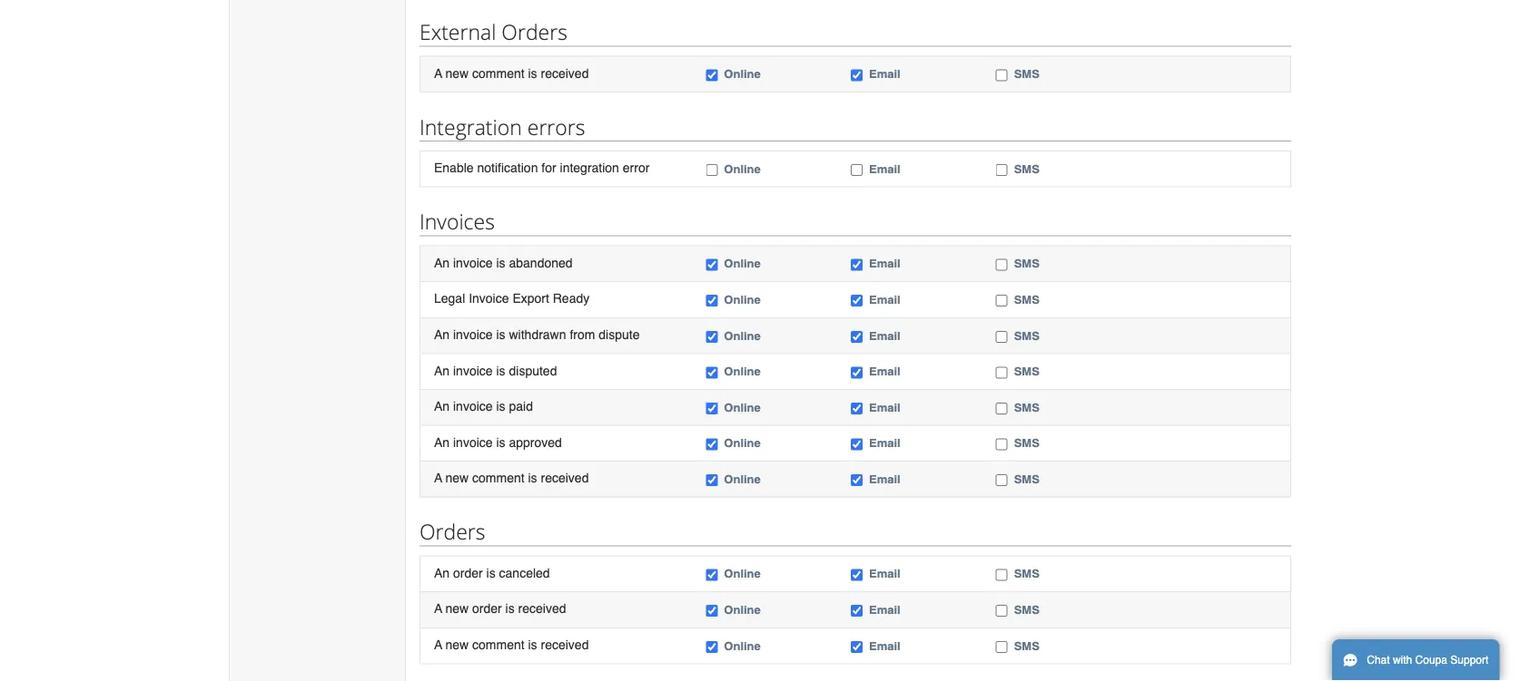 Task type: locate. For each thing, give the bounding box(es) containing it.
orders up an order is canceled
[[420, 518, 485, 546]]

invoice up "an invoice is paid"
[[453, 364, 493, 378]]

0 vertical spatial a new comment is received
[[434, 66, 589, 80]]

enable
[[434, 161, 474, 175]]

an order is canceled
[[434, 566, 550, 581]]

2 comment from the top
[[472, 471, 524, 486]]

3 an from the top
[[434, 364, 450, 378]]

a new comment is received down a new order is received at left bottom
[[434, 638, 589, 653]]

is down 'approved'
[[528, 471, 537, 486]]

legal invoice export ready
[[434, 292, 590, 306]]

integration
[[420, 113, 522, 141]]

2 invoice from the top
[[453, 328, 493, 342]]

is
[[528, 66, 537, 80], [496, 256, 505, 270], [496, 328, 505, 342], [496, 364, 505, 378], [496, 399, 505, 414], [496, 435, 505, 450], [528, 471, 537, 486], [486, 566, 496, 581], [505, 602, 515, 617], [528, 638, 537, 653]]

paid
[[509, 399, 533, 414]]

2 vertical spatial a new comment is received
[[434, 638, 589, 653]]

10 sms from the top
[[1014, 568, 1040, 581]]

canceled
[[499, 566, 550, 581]]

notification
[[477, 161, 538, 175]]

a down the an invoice is approved
[[434, 471, 442, 486]]

is down canceled
[[505, 602, 515, 617]]

4 email from the top
[[869, 293, 900, 307]]

an up legal
[[434, 256, 450, 270]]

an down "an invoice is paid"
[[434, 435, 450, 450]]

a down an order is canceled
[[434, 602, 442, 617]]

4 an from the top
[[434, 399, 450, 414]]

2 email from the top
[[869, 162, 900, 176]]

received
[[541, 66, 589, 80], [541, 471, 589, 486], [518, 602, 566, 617], [541, 638, 589, 653]]

9 sms from the top
[[1014, 473, 1040, 486]]

None checkbox
[[851, 69, 863, 81], [996, 69, 1008, 81], [706, 164, 718, 176], [851, 164, 863, 176], [996, 164, 1008, 176], [706, 259, 718, 271], [996, 259, 1008, 271], [851, 295, 863, 307], [996, 295, 1008, 307], [851, 331, 863, 343], [996, 331, 1008, 343], [851, 367, 863, 379], [706, 403, 718, 415], [851, 403, 863, 415], [996, 403, 1008, 415], [996, 439, 1008, 451], [706, 475, 718, 487], [996, 475, 1008, 487], [851, 570, 863, 582], [706, 642, 718, 654], [851, 642, 863, 654], [851, 69, 863, 81], [996, 69, 1008, 81], [706, 164, 718, 176], [851, 164, 863, 176], [996, 164, 1008, 176], [706, 259, 718, 271], [996, 259, 1008, 271], [851, 295, 863, 307], [996, 295, 1008, 307], [851, 331, 863, 343], [996, 331, 1008, 343], [851, 367, 863, 379], [706, 403, 718, 415], [851, 403, 863, 415], [996, 403, 1008, 415], [996, 439, 1008, 451], [706, 475, 718, 487], [996, 475, 1008, 487], [851, 570, 863, 582], [706, 642, 718, 654], [851, 642, 863, 654]]

orders
[[502, 18, 567, 46], [420, 518, 485, 546]]

an for an order is canceled
[[434, 566, 450, 581]]

1 invoice from the top
[[453, 256, 493, 270]]

orders right external in the left of the page
[[502, 18, 567, 46]]

8 online from the top
[[724, 437, 761, 450]]

3 a from the top
[[434, 602, 442, 617]]

5 invoice from the top
[[453, 435, 493, 450]]

3 sms from the top
[[1014, 257, 1040, 271]]

1 an from the top
[[434, 256, 450, 270]]

an invoice is approved
[[434, 435, 562, 450]]

4 invoice from the top
[[453, 399, 493, 414]]

0 horizontal spatial orders
[[420, 518, 485, 546]]

3 comment from the top
[[472, 638, 524, 653]]

1 a from the top
[[434, 66, 442, 80]]

new down a new order is received at left bottom
[[445, 638, 469, 653]]

an for an invoice is abandoned
[[434, 256, 450, 270]]

error
[[623, 161, 650, 175]]

online
[[724, 67, 761, 81], [724, 162, 761, 176], [724, 257, 761, 271], [724, 293, 761, 307], [724, 329, 761, 343], [724, 365, 761, 379], [724, 401, 761, 414], [724, 437, 761, 450], [724, 473, 761, 486], [724, 568, 761, 581], [724, 604, 761, 617], [724, 640, 761, 653]]

an up "an invoice is paid"
[[434, 364, 450, 378]]

2 sms from the top
[[1014, 162, 1040, 176]]

order down an order is canceled
[[472, 602, 502, 617]]

support
[[1450, 655, 1489, 667]]

an down the an invoice is disputed
[[434, 399, 450, 414]]

invoice up the invoice on the top left of the page
[[453, 256, 493, 270]]

invoices
[[420, 208, 495, 236]]

is left 'approved'
[[496, 435, 505, 450]]

an up a new order is received at left bottom
[[434, 566, 450, 581]]

8 sms from the top
[[1014, 437, 1040, 450]]

1 vertical spatial comment
[[472, 471, 524, 486]]

enable notification for integration error
[[434, 161, 650, 175]]

sms
[[1014, 67, 1040, 81], [1014, 162, 1040, 176], [1014, 257, 1040, 271], [1014, 293, 1040, 307], [1014, 329, 1040, 343], [1014, 365, 1040, 379], [1014, 401, 1040, 414], [1014, 437, 1040, 450], [1014, 473, 1040, 486], [1014, 568, 1040, 581], [1014, 604, 1040, 617], [1014, 640, 1040, 653]]

email
[[869, 67, 900, 81], [869, 162, 900, 176], [869, 257, 900, 271], [869, 293, 900, 307], [869, 329, 900, 343], [869, 365, 900, 379], [869, 401, 900, 414], [869, 437, 900, 450], [869, 473, 900, 486], [869, 568, 900, 581], [869, 604, 900, 617], [869, 640, 900, 653]]

invoice down "an invoice is paid"
[[453, 435, 493, 450]]

3 invoice from the top
[[453, 364, 493, 378]]

a new comment is received down the an invoice is approved
[[434, 471, 589, 486]]

external
[[420, 18, 496, 46]]

invoice
[[453, 256, 493, 270], [453, 328, 493, 342], [453, 364, 493, 378], [453, 399, 493, 414], [453, 435, 493, 450]]

7 online from the top
[[724, 401, 761, 414]]

a new comment is received
[[434, 66, 589, 80], [434, 471, 589, 486], [434, 638, 589, 653]]

6 email from the top
[[869, 365, 900, 379]]

10 email from the top
[[869, 568, 900, 581]]

5 online from the top
[[724, 329, 761, 343]]

1 vertical spatial a new comment is received
[[434, 471, 589, 486]]

a
[[434, 66, 442, 80], [434, 471, 442, 486], [434, 602, 442, 617], [434, 638, 442, 653]]

2 a from the top
[[434, 471, 442, 486]]

disputed
[[509, 364, 557, 378]]

a new comment is received down external orders
[[434, 66, 589, 80]]

2 vertical spatial comment
[[472, 638, 524, 653]]

9 email from the top
[[869, 473, 900, 486]]

comment down the an invoice is approved
[[472, 471, 524, 486]]

7 email from the top
[[869, 401, 900, 414]]

invoice down the an invoice is disputed
[[453, 399, 493, 414]]

1 vertical spatial order
[[472, 602, 502, 617]]

comment down a new order is received at left bottom
[[472, 638, 524, 653]]

new
[[445, 66, 469, 80], [445, 471, 469, 486], [445, 602, 469, 617], [445, 638, 469, 653]]

None checkbox
[[706, 69, 718, 81], [851, 259, 863, 271], [706, 295, 718, 307], [706, 331, 718, 343], [706, 367, 718, 379], [996, 367, 1008, 379], [706, 439, 718, 451], [851, 439, 863, 451], [851, 475, 863, 487], [706, 570, 718, 582], [996, 570, 1008, 582], [706, 606, 718, 618], [851, 606, 863, 618], [996, 606, 1008, 618], [996, 642, 1008, 654], [706, 69, 718, 81], [851, 259, 863, 271], [706, 295, 718, 307], [706, 331, 718, 343], [706, 367, 718, 379], [996, 367, 1008, 379], [706, 439, 718, 451], [851, 439, 863, 451], [851, 475, 863, 487], [706, 570, 718, 582], [996, 570, 1008, 582], [706, 606, 718, 618], [851, 606, 863, 618], [996, 606, 1008, 618], [996, 642, 1008, 654]]

1 new from the top
[[445, 66, 469, 80]]

11 sms from the top
[[1014, 604, 1040, 617]]

a down external in the left of the page
[[434, 66, 442, 80]]

new down external in the left of the page
[[445, 66, 469, 80]]

order
[[453, 566, 483, 581], [472, 602, 502, 617]]

2 an from the top
[[434, 328, 450, 342]]

invoice down the invoice on the top left of the page
[[453, 328, 493, 342]]

an for an invoice is withdrawn from dispute
[[434, 328, 450, 342]]

3 new from the top
[[445, 602, 469, 617]]

4 sms from the top
[[1014, 293, 1040, 307]]

integration errors
[[420, 113, 585, 141]]

0 vertical spatial orders
[[502, 18, 567, 46]]

5 an from the top
[[434, 435, 450, 450]]

8 email from the top
[[869, 437, 900, 450]]

2 new from the top
[[445, 471, 469, 486]]

0 vertical spatial comment
[[472, 66, 524, 80]]

a down a new order is received at left bottom
[[434, 638, 442, 653]]

is down a new order is received at left bottom
[[528, 638, 537, 653]]

withdrawn
[[509, 328, 566, 342]]

7 sms from the top
[[1014, 401, 1040, 414]]

an invoice is withdrawn from dispute
[[434, 328, 640, 342]]

new down the an invoice is approved
[[445, 471, 469, 486]]

invoice for approved
[[453, 435, 493, 450]]

an invoice is disputed
[[434, 364, 557, 378]]

comment
[[472, 66, 524, 80], [472, 471, 524, 486], [472, 638, 524, 653]]

for
[[541, 161, 556, 175]]

an down legal
[[434, 328, 450, 342]]

ready
[[553, 292, 590, 306]]

9 online from the top
[[724, 473, 761, 486]]

an
[[434, 256, 450, 270], [434, 328, 450, 342], [434, 364, 450, 378], [434, 399, 450, 414], [434, 435, 450, 450], [434, 566, 450, 581]]

order up a new order is received at left bottom
[[453, 566, 483, 581]]

6 an from the top
[[434, 566, 450, 581]]

new down an order is canceled
[[445, 602, 469, 617]]

is left canceled
[[486, 566, 496, 581]]

approved
[[509, 435, 562, 450]]

1 vertical spatial orders
[[420, 518, 485, 546]]

comment down external orders
[[472, 66, 524, 80]]

3 online from the top
[[724, 257, 761, 271]]



Task type: vqa. For each thing, say whether or not it's contained in the screenshot.
peers,
no



Task type: describe. For each thing, give the bounding box(es) containing it.
export
[[512, 292, 549, 306]]

an for an invoice is approved
[[434, 435, 450, 450]]

chat
[[1367, 655, 1390, 667]]

coupa
[[1415, 655, 1447, 667]]

4 new from the top
[[445, 638, 469, 653]]

an invoice is abandoned
[[434, 256, 573, 270]]

2 online from the top
[[724, 162, 761, 176]]

invoice
[[469, 292, 509, 306]]

is up the an invoice is disputed
[[496, 328, 505, 342]]

12 online from the top
[[724, 640, 761, 653]]

an invoice is paid
[[434, 399, 533, 414]]

4 a from the top
[[434, 638, 442, 653]]

6 online from the top
[[724, 365, 761, 379]]

errors
[[527, 113, 585, 141]]

6 sms from the top
[[1014, 365, 1040, 379]]

received down a new order is received at left bottom
[[541, 638, 589, 653]]

2 a new comment is received from the top
[[434, 471, 589, 486]]

10 online from the top
[[724, 568, 761, 581]]

an for an invoice is disputed
[[434, 364, 450, 378]]

0 vertical spatial order
[[453, 566, 483, 581]]

1 horizontal spatial orders
[[502, 18, 567, 46]]

1 comment from the top
[[472, 66, 524, 80]]

1 a new comment is received from the top
[[434, 66, 589, 80]]

1 email from the top
[[869, 67, 900, 81]]

5 email from the top
[[869, 329, 900, 343]]

received down 'approved'
[[541, 471, 589, 486]]

an for an invoice is paid
[[434, 399, 450, 414]]

chat with coupa support button
[[1332, 640, 1499, 682]]

is left disputed
[[496, 364, 505, 378]]

12 sms from the top
[[1014, 640, 1040, 653]]

3 email from the top
[[869, 257, 900, 271]]

a new order is received
[[434, 602, 566, 617]]

integration
[[560, 161, 619, 175]]

invoice for abandoned
[[453, 256, 493, 270]]

11 online from the top
[[724, 604, 761, 617]]

is down external orders
[[528, 66, 537, 80]]

11 email from the top
[[869, 604, 900, 617]]

invoice for withdrawn
[[453, 328, 493, 342]]

with
[[1393, 655, 1412, 667]]

abandoned
[[509, 256, 573, 270]]

3 a new comment is received from the top
[[434, 638, 589, 653]]

5 sms from the top
[[1014, 329, 1040, 343]]

received up errors
[[541, 66, 589, 80]]

external orders
[[420, 18, 567, 46]]

dispute
[[599, 328, 640, 342]]

legal
[[434, 292, 465, 306]]

is left paid
[[496, 399, 505, 414]]

4 online from the top
[[724, 293, 761, 307]]

received down canceled
[[518, 602, 566, 617]]

is up legal invoice export ready
[[496, 256, 505, 270]]

invoice for disputed
[[453, 364, 493, 378]]

from
[[570, 328, 595, 342]]

1 sms from the top
[[1014, 67, 1040, 81]]

12 email from the top
[[869, 640, 900, 653]]

invoice for paid
[[453, 399, 493, 414]]

1 online from the top
[[724, 67, 761, 81]]

chat with coupa support
[[1367, 655, 1489, 667]]



